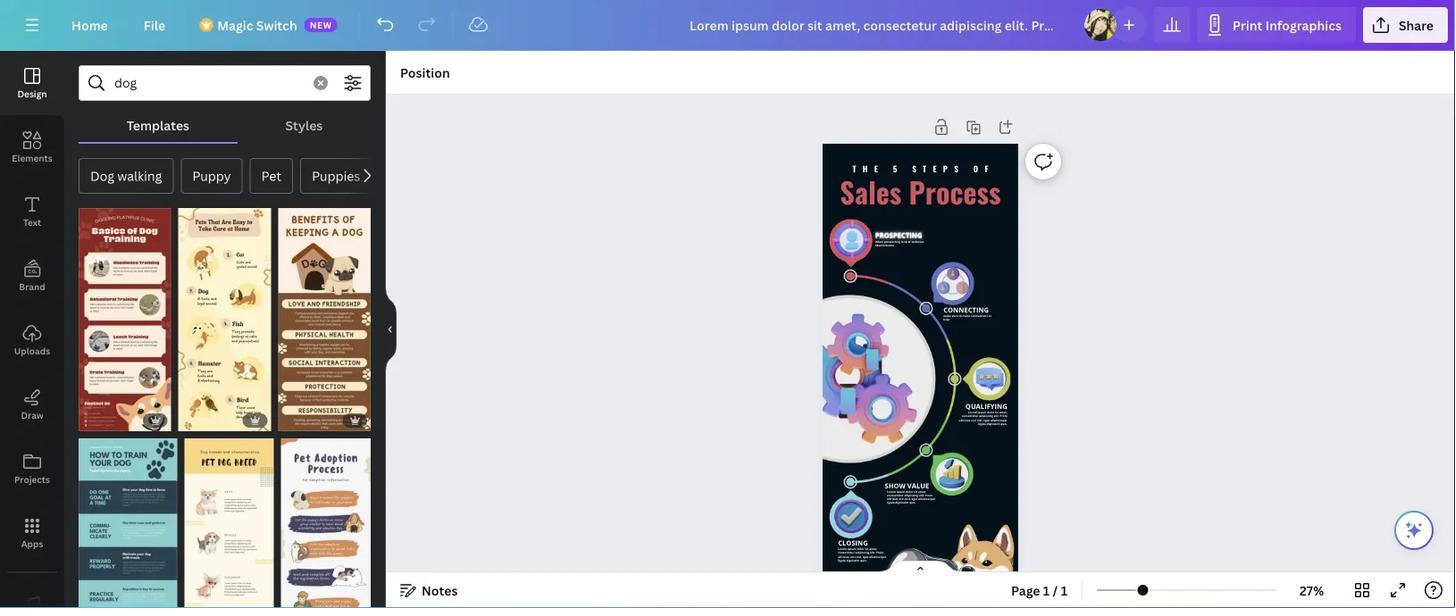 Task type: vqa. For each thing, say whether or not it's contained in the screenshot.
sit to the middle
yes



Task type: locate. For each thing, give the bounding box(es) containing it.
ultricies down 'qualifying'
[[959, 418, 971, 422]]

draw button
[[0, 373, 64, 437]]

2 horizontal spatial ligula
[[979, 422, 986, 426]]

quis. down 'qualifying'
[[1001, 422, 1008, 426]]

2 vertical spatial adipiscing
[[856, 551, 870, 555]]

draw
[[21, 409, 43, 421]]

0 vertical spatial proin
[[1000, 415, 1008, 418]]

2 horizontal spatial dolor
[[987, 411, 995, 415]]

1 vertical spatial lorem
[[887, 490, 896, 494]]

2 vertical spatial orci
[[850, 555, 856, 559]]

orci
[[971, 418, 977, 422], [899, 497, 905, 501], [850, 555, 856, 559]]

1 horizontal spatial consectetur
[[887, 494, 904, 498]]

switch
[[256, 17, 297, 34]]

quis. down show value
[[910, 501, 916, 505]]

1 right /
[[1061, 582, 1068, 599]]

0 horizontal spatial sit
[[865, 548, 869, 551]]

2 horizontal spatial lorem ipsum dolor sit amet, consectetur adipiscing elit. proin ultricies orci nisl, eget ullamcorper ligula dignissim quis.
[[959, 411, 1008, 426]]

walking
[[117, 168, 162, 184]]

0 horizontal spatial dignissim
[[847, 559, 860, 563]]

0 horizontal spatial lorem ipsum dolor sit amet, consectetur adipiscing elit. proin ultricies orci nisl, eget ullamcorper ligula dignissim quis.
[[838, 548, 887, 563]]

0 horizontal spatial ultricies
[[838, 555, 850, 559]]

ullamcorper up show pages image
[[870, 555, 887, 559]]

0 vertical spatial sit
[[995, 411, 999, 415]]

proin up show pages image
[[876, 551, 884, 555]]

2 vertical spatial proin
[[876, 551, 884, 555]]

1 horizontal spatial 1
[[1061, 582, 1068, 599]]

show
[[885, 481, 906, 490]]

consectetur down show
[[887, 494, 904, 498]]

2 horizontal spatial eget
[[984, 418, 990, 422]]

nisl,
[[977, 418, 983, 422], [905, 497, 911, 501], [856, 555, 862, 559]]

new
[[310, 19, 332, 31]]

notes button
[[393, 576, 465, 605]]

templates
[[127, 117, 190, 134]]

0 vertical spatial quis.
[[1001, 422, 1008, 426]]

cream and brown creative pets that easy keep illustration infographic group
[[178, 197, 271, 432]]

0 horizontal spatial quis.
[[861, 559, 867, 563]]

white illustrated pet adoption process infographic group
[[281, 428, 371, 608]]

0 vertical spatial elit.
[[994, 415, 999, 418]]

canva assistant image
[[1404, 520, 1425, 541]]

1 horizontal spatial eget
[[912, 497, 918, 501]]

dignissim down closing
[[847, 559, 860, 563]]

file button
[[129, 7, 180, 43]]

to right sure
[[959, 314, 962, 318]]

liked
[[875, 243, 882, 247]]

0 vertical spatial ligula
[[979, 422, 986, 426]]

2 vertical spatial lorem
[[838, 548, 847, 551]]

make right sure
[[963, 314, 970, 318]]

design button
[[0, 51, 64, 115]]

2 horizontal spatial lorem
[[968, 411, 977, 415]]

to right connections
[[989, 314, 992, 318]]

show value
[[885, 481, 929, 490]]

ultricies
[[959, 418, 971, 422], [887, 497, 899, 501], [838, 555, 850, 559]]

2 horizontal spatial sit
[[995, 411, 999, 415]]

websites
[[912, 240, 924, 244]]

1 vertical spatial ullamcorper
[[919, 497, 936, 501]]

ligula down closing
[[838, 559, 846, 563]]

1 vertical spatial dolor
[[906, 490, 914, 494]]

the 5 steps of
[[853, 162, 995, 174]]

0 horizontal spatial to
[[959, 314, 962, 318]]

red minimalist cartoon illustrative dog infographic group
[[79, 197, 171, 432]]

consectetur
[[962, 415, 979, 418], [887, 494, 904, 498], [838, 551, 855, 555]]

orci down closing
[[850, 555, 856, 559]]

2 1 from the left
[[1061, 582, 1068, 599]]

dolor
[[987, 411, 995, 415], [906, 490, 914, 494], [857, 548, 865, 551]]

1 vertical spatial ultricies
[[887, 497, 899, 501]]

2 horizontal spatial quis.
[[1001, 422, 1008, 426]]

2 vertical spatial dignissim
[[847, 559, 860, 563]]

0 vertical spatial lorem ipsum dolor sit amet, consectetur adipiscing elit. proin ultricies orci nisl, eget ullamcorper ligula dignissim quis.
[[959, 411, 1008, 426]]

connections
[[971, 314, 988, 318]]

dog walking button
[[79, 158, 174, 194]]

2 vertical spatial eget
[[863, 555, 869, 559]]

0 horizontal spatial make
[[944, 314, 951, 318]]

ultricies down closing
[[838, 555, 850, 559]]

0 horizontal spatial amet,
[[869, 548, 878, 551]]

sit
[[995, 411, 999, 415], [914, 490, 918, 494], [865, 548, 869, 551]]

when prospecting look at websites liked linkedin
[[875, 240, 924, 247]]

2 horizontal spatial dignissim
[[987, 422, 1000, 426]]

0 vertical spatial ullamcorper
[[991, 418, 1008, 422]]

ipsum
[[978, 411, 987, 415], [897, 490, 905, 494], [848, 548, 857, 551]]

0 horizontal spatial ipsum
[[848, 548, 857, 551]]

1 make from the left
[[944, 314, 951, 318]]

print
[[1233, 17, 1263, 34]]

0 horizontal spatial orci
[[850, 555, 856, 559]]

nisl, down 'qualifying'
[[977, 418, 983, 422]]

nisl, down show value
[[905, 497, 911, 501]]

sales process
[[840, 170, 1001, 212]]

puppies button
[[300, 158, 372, 194]]

consectetur down 'qualifying'
[[962, 415, 979, 418]]

page
[[1011, 582, 1040, 599]]

2 vertical spatial nisl,
[[856, 555, 862, 559]]

0 vertical spatial adipiscing
[[979, 415, 993, 418]]

connecting
[[944, 305, 989, 315]]

2 vertical spatial amet,
[[869, 548, 878, 551]]

1 horizontal spatial ultricies
[[887, 497, 899, 501]]

orci down 'qualifying'
[[971, 418, 977, 422]]

proin down 'qualifying'
[[1000, 415, 1008, 418]]

1 horizontal spatial ipsum
[[897, 490, 905, 494]]

orci down show value
[[899, 497, 905, 501]]

2 vertical spatial sit
[[865, 548, 869, 551]]

5
[[893, 162, 904, 174]]

2 horizontal spatial ullamcorper
[[991, 418, 1008, 422]]

cream and brown creative pets that easy keep illustration infographic image
[[178, 208, 271, 432]]

adipiscing
[[979, 415, 993, 418], [905, 494, 919, 498], [856, 551, 870, 555]]

1
[[1043, 582, 1050, 599], [1061, 582, 1068, 599]]

of
[[974, 162, 995, 174]]

ligula
[[979, 422, 986, 426], [887, 501, 895, 505], [838, 559, 846, 563]]

home
[[71, 17, 108, 34]]

help
[[944, 318, 950, 322]]

apps
[[21, 538, 43, 550]]

magic
[[217, 17, 253, 34]]

make
[[944, 314, 951, 318], [963, 314, 970, 318]]

1 vertical spatial sit
[[914, 490, 918, 494]]

eget
[[984, 418, 990, 422], [912, 497, 918, 501], [863, 555, 869, 559]]

quis. down closing
[[861, 559, 867, 563]]

notes
[[422, 582, 458, 599]]

2 vertical spatial consectetur
[[838, 551, 855, 555]]

0 horizontal spatial dolor
[[857, 548, 865, 551]]

0 vertical spatial orci
[[971, 418, 977, 422]]

0 horizontal spatial ligula
[[838, 559, 846, 563]]

2 horizontal spatial ipsum
[[978, 411, 987, 415]]

0 vertical spatial ipsum
[[978, 411, 987, 415]]

2 horizontal spatial amet,
[[1000, 411, 1008, 415]]

0 horizontal spatial elit.
[[870, 551, 876, 555]]

ullamcorper down 'qualifying'
[[991, 418, 1008, 422]]

nisl, down closing
[[856, 555, 862, 559]]

proin
[[1000, 415, 1008, 418], [925, 494, 933, 498], [876, 551, 884, 555]]

Design title text field
[[675, 7, 1076, 43]]

1 vertical spatial lorem ipsum dolor sit amet, consectetur adipiscing elit. proin ultricies orci nisl, eget ullamcorper ligula dignissim quis.
[[887, 490, 936, 505]]

uploads
[[14, 345, 50, 357]]

prospecting
[[875, 231, 922, 240]]

0 vertical spatial ultricies
[[959, 418, 971, 422]]

1 to from the left
[[959, 314, 962, 318]]

1 horizontal spatial adipiscing
[[905, 494, 919, 498]]

1 vertical spatial adipiscing
[[905, 494, 919, 498]]

dignissim down show value
[[896, 501, 909, 505]]

make left sure
[[944, 314, 951, 318]]

file
[[144, 17, 165, 34]]

ligula down 'qualifying'
[[979, 422, 986, 426]]

hide image
[[385, 287, 397, 373]]

styles
[[285, 117, 323, 134]]

eget down value
[[912, 497, 918, 501]]

1 horizontal spatial sit
[[914, 490, 918, 494]]

eget down 'qualifying'
[[984, 418, 990, 422]]

elit.
[[994, 415, 999, 418], [919, 494, 925, 498], [870, 551, 876, 555]]

make sure to make connections to help
[[944, 314, 992, 322]]

0 horizontal spatial ullamcorper
[[870, 555, 887, 559]]

2 vertical spatial lorem ipsum dolor sit amet, consectetur adipiscing elit. proin ultricies orci nisl, eget ullamcorper ligula dignissim quis.
[[838, 548, 887, 563]]

dignissim down 'qualifying'
[[987, 422, 1000, 426]]

1 left /
[[1043, 582, 1050, 599]]

2 horizontal spatial consectetur
[[962, 415, 979, 418]]

print infographics button
[[1197, 7, 1356, 43]]

ligula down show
[[887, 501, 895, 505]]

brown and cream illustration benefits of keeping a dog infographic group
[[278, 197, 371, 432]]

2 horizontal spatial proin
[[1000, 415, 1008, 418]]

home link
[[57, 7, 122, 43]]

lorem
[[968, 411, 977, 415], [887, 490, 896, 494], [838, 548, 847, 551]]

dignissim
[[987, 422, 1000, 426], [896, 501, 909, 505], [847, 559, 860, 563]]

eget down closing
[[863, 555, 869, 559]]

puppies
[[312, 168, 360, 184]]

1 vertical spatial elit.
[[919, 494, 925, 498]]

puppy
[[192, 168, 231, 184]]

linkedin
[[883, 243, 894, 247]]

ullamcorper down value
[[919, 497, 936, 501]]

1 vertical spatial amet,
[[918, 490, 927, 494]]

0 horizontal spatial 1
[[1043, 582, 1050, 599]]

0 horizontal spatial consectetur
[[838, 551, 855, 555]]

adipiscing down 'qualifying'
[[979, 415, 993, 418]]

2 horizontal spatial ultricies
[[959, 418, 971, 422]]

magic switch
[[217, 17, 297, 34]]

at
[[908, 240, 911, 244]]

0 horizontal spatial adipiscing
[[856, 551, 870, 555]]

1 horizontal spatial to
[[989, 314, 992, 318]]

consectetur down closing
[[838, 551, 855, 555]]

1 vertical spatial orci
[[899, 497, 905, 501]]

2 horizontal spatial elit.
[[994, 415, 999, 418]]

ultricies down show
[[887, 497, 899, 501]]

quis.
[[1001, 422, 1008, 426], [910, 501, 916, 505], [861, 559, 867, 563]]

ullamcorper
[[991, 418, 1008, 422], [919, 497, 936, 501], [870, 555, 887, 559]]

qualifying
[[966, 402, 1008, 411]]

adipiscing down closing
[[856, 551, 870, 555]]

0 horizontal spatial proin
[[876, 551, 884, 555]]

lorem ipsum dolor sit amet, consectetur adipiscing elit. proin ultricies orci nisl, eget ullamcorper ligula dignissim quis.
[[959, 411, 1008, 426], [887, 490, 936, 505], [838, 548, 887, 563]]

elements
[[12, 152, 52, 164]]

pet
[[261, 168, 282, 184]]

proin down value
[[925, 494, 933, 498]]

1 horizontal spatial ligula
[[887, 501, 895, 505]]

the
[[853, 162, 885, 174]]

to
[[959, 314, 962, 318], [989, 314, 992, 318]]

adipiscing down show value
[[905, 494, 919, 498]]

text
[[23, 216, 41, 228]]

1 horizontal spatial proin
[[925, 494, 933, 498]]

amet,
[[1000, 411, 1008, 415], [918, 490, 927, 494], [869, 548, 878, 551]]

0 vertical spatial nisl,
[[977, 418, 983, 422]]



Task type: describe. For each thing, give the bounding box(es) containing it.
templates button
[[79, 108, 237, 142]]

0 vertical spatial amet,
[[1000, 411, 1008, 415]]

share
[[1399, 17, 1434, 34]]

2 horizontal spatial adipiscing
[[979, 415, 993, 418]]

1 vertical spatial proin
[[925, 494, 933, 498]]

1 horizontal spatial amet,
[[918, 490, 927, 494]]

1 vertical spatial eget
[[912, 497, 918, 501]]

0 vertical spatial lorem
[[968, 411, 977, 415]]

red minimalist cartoon illustrative dog infographic image
[[79, 208, 171, 432]]

1 vertical spatial consectetur
[[887, 494, 904, 498]]

2 vertical spatial dolor
[[857, 548, 865, 551]]

text button
[[0, 180, 64, 244]]

design
[[17, 88, 47, 100]]

brown and cream illustration benefits of keeping a dog infographic image
[[278, 208, 371, 432]]

position button
[[393, 58, 457, 87]]

creative illustrative infographic image
[[184, 439, 274, 608]]

apps button
[[0, 501, 64, 566]]

brand button
[[0, 244, 64, 308]]

2 vertical spatial quis.
[[861, 559, 867, 563]]

1 horizontal spatial lorem ipsum dolor sit amet, consectetur adipiscing elit. proin ultricies orci nisl, eget ullamcorper ligula dignissim quis.
[[887, 490, 936, 505]]

0 horizontal spatial eget
[[863, 555, 869, 559]]

main menu bar
[[0, 0, 1455, 51]]

27%
[[1300, 582, 1324, 599]]

0 horizontal spatial lorem
[[838, 548, 847, 551]]

27% button
[[1283, 576, 1341, 605]]

1 horizontal spatial lorem
[[887, 490, 896, 494]]

2 make from the left
[[963, 314, 970, 318]]

1 vertical spatial ligula
[[887, 501, 895, 505]]

Search Infographic templates search field
[[114, 66, 303, 100]]

elements button
[[0, 115, 64, 180]]

/
[[1053, 582, 1058, 599]]

process
[[909, 170, 1001, 212]]

projects button
[[0, 437, 64, 501]]

side panel tab list
[[0, 51, 64, 608]]

dog walking
[[90, 168, 162, 184]]

1 vertical spatial quis.
[[910, 501, 916, 505]]

page 1 / 1
[[1011, 582, 1068, 599]]

value
[[908, 481, 929, 490]]

look
[[901, 240, 907, 244]]

print infographics
[[1233, 17, 1342, 34]]

share button
[[1363, 7, 1448, 43]]

1 horizontal spatial dolor
[[906, 490, 914, 494]]

1 horizontal spatial nisl,
[[905, 497, 911, 501]]

puppy button
[[181, 158, 243, 194]]

2 vertical spatial ullamcorper
[[870, 555, 887, 559]]

1 1 from the left
[[1043, 582, 1050, 599]]

2 horizontal spatial orci
[[971, 418, 977, 422]]

1 vertical spatial ipsum
[[897, 490, 905, 494]]

1 horizontal spatial dignissim
[[896, 501, 909, 505]]

blue paw print dog process infographic group
[[79, 428, 177, 608]]

sure
[[952, 314, 958, 318]]

2 vertical spatial ipsum
[[848, 548, 857, 551]]

0 vertical spatial consectetur
[[962, 415, 979, 418]]

2 to from the left
[[989, 314, 992, 318]]

brand
[[19, 281, 45, 293]]

position
[[400, 64, 450, 81]]

0 vertical spatial dolor
[[987, 411, 995, 415]]

1 horizontal spatial orci
[[899, 497, 905, 501]]

0 vertical spatial dignissim
[[987, 422, 1000, 426]]

when
[[875, 240, 884, 244]]

2 horizontal spatial nisl,
[[977, 418, 983, 422]]

show pages image
[[878, 560, 964, 574]]

1 horizontal spatial elit.
[[919, 494, 925, 498]]

creative illustrative infographic group
[[184, 428, 274, 608]]

uploads button
[[0, 308, 64, 373]]

2 vertical spatial ultricies
[[838, 555, 850, 559]]

infographics
[[1266, 17, 1342, 34]]

projects
[[14, 474, 50, 486]]

closing
[[838, 539, 868, 548]]

prospecting
[[884, 240, 901, 244]]

dog
[[90, 168, 114, 184]]

sales
[[840, 170, 902, 212]]

blue paw print dog process infographic image
[[79, 439, 177, 608]]

white illustrated pet adoption process infographic image
[[281, 439, 371, 608]]

steps
[[912, 162, 965, 174]]

pet button
[[250, 158, 293, 194]]

styles button
[[237, 108, 371, 142]]

2 vertical spatial elit.
[[870, 551, 876, 555]]

0 vertical spatial eget
[[984, 418, 990, 422]]

1 horizontal spatial ullamcorper
[[919, 497, 936, 501]]



